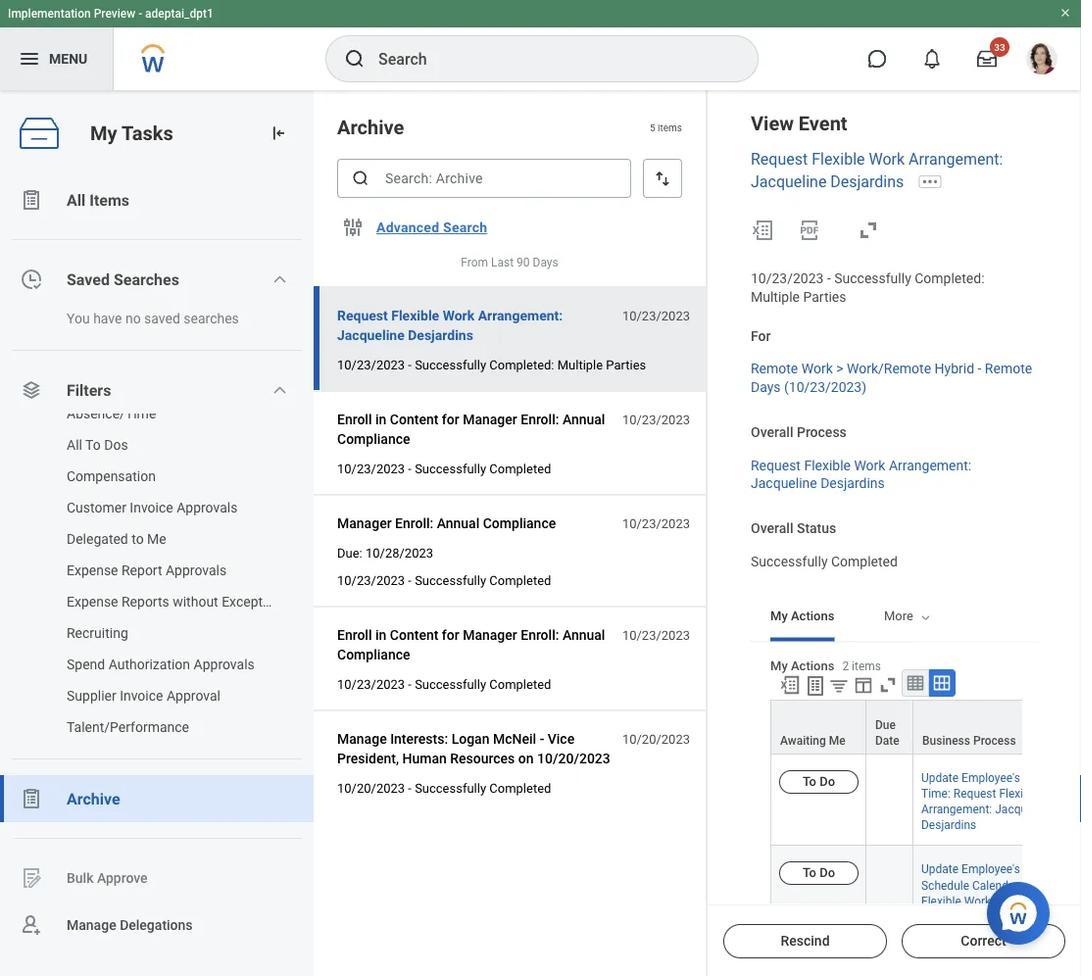 Task type: vqa. For each thing, say whether or not it's contained in the screenshot.
parties inside the '10/23/2023 - Successfully Completed: Multiple Parties'
yes



Task type: describe. For each thing, give the bounding box(es) containing it.
details
[[874, 609, 913, 624]]

bulk
[[67, 871, 94, 887]]

work/remote
[[848, 361, 932, 377]]

recruiting
[[67, 625, 128, 642]]

work inside update employee's working time: request flexible work arrangement: jacqueline desjardins
[[1043, 788, 1070, 801]]

customer invoice approvals
[[67, 500, 238, 516]]

>
[[837, 361, 844, 377]]

10/23/2023 inside 10/23/2023 - successfully completed: multiple parties
[[751, 271, 824, 287]]

all to dos button
[[0, 430, 294, 461]]

successfully down manager enroll: annual compliance button
[[415, 573, 487, 588]]

dos
[[104, 437, 128, 453]]

justify image
[[18, 47, 41, 71]]

flexible down overall process
[[805, 457, 851, 474]]

successfully up logan
[[415, 677, 487, 692]]

desjardins inside update employee's work schedule calendar: request flexible work arrangement: jacqueline desjardins
[[982, 911, 1037, 924]]

33
[[995, 41, 1006, 53]]

saved searches button
[[0, 256, 314, 303]]

all to dos
[[67, 437, 128, 453]]

talent/performance button
[[0, 712, 294, 744]]

delegated to me button
[[0, 524, 294, 555]]

remote work > work/remote hybrid - remote days (10/23/2023) link
[[751, 357, 1033, 396]]

my actions
[[771, 609, 835, 624]]

items inside item list element
[[658, 121, 683, 133]]

expense report approvals button
[[0, 555, 294, 587]]

menu
[[49, 51, 88, 67]]

chevron down image for saved searches
[[272, 272, 288, 287]]

clock check image
[[20, 268, 43, 291]]

correct
[[962, 934, 1007, 950]]

saved searches
[[67, 270, 179, 289]]

employee's for request
[[962, 772, 1021, 786]]

request flexible work arrangement: jacqueline desjardins inside button
[[337, 308, 563, 343]]

actions for my actions 2 items
[[792, 659, 835, 673]]

arrangement: inside update employee's work schedule calendar: request flexible work arrangement: jacqueline desjardins
[[995, 895, 1066, 909]]

overall process
[[751, 424, 847, 441]]

jacqueline inside update employee's work schedule calendar: request flexible work arrangement: jacqueline desjardins
[[922, 911, 979, 924]]

implementation preview -   adeptai_dpt1
[[8, 7, 214, 21]]

rescind
[[781, 934, 830, 950]]

request inside update employee's working time: request flexible work arrangement: jacqueline desjardins
[[954, 788, 997, 801]]

working
[[1024, 772, 1067, 786]]

successfully completed
[[751, 554, 898, 570]]

absence/time
[[67, 406, 156, 422]]

compensation button
[[0, 461, 294, 492]]

approvals for customer invoice approvals
[[177, 500, 238, 516]]

request flexible work arrangement: jacqueline desjardins for overall process
[[751, 457, 972, 492]]

desjardins up status
[[821, 476, 886, 492]]

spend authorization approvals
[[67, 657, 255, 673]]

days inside remote work > work/remote hybrid - remote days (10/23/2023)
[[751, 379, 781, 396]]

absence/time button
[[0, 398, 294, 430]]

1 cell from the top
[[867, 755, 914, 847]]

0 vertical spatial search image
[[343, 47, 367, 71]]

archive button
[[0, 776, 314, 823]]

0 vertical spatial annual
[[563, 412, 606, 428]]

successfully down request flexible work arrangement: jacqueline desjardins button
[[415, 358, 487, 372]]

search
[[443, 219, 488, 236]]

perspective image
[[20, 379, 43, 402]]

1 vertical spatial fullscreen image
[[878, 675, 899, 696]]

90
[[517, 256, 530, 270]]

completed up mcneil
[[490, 677, 552, 692]]

multiple inside item list element
[[558, 358, 603, 372]]

calendar:
[[973, 879, 1023, 893]]

enroll: inside button
[[395, 516, 434, 532]]

search image inside item list element
[[351, 169, 371, 188]]

without
[[173, 594, 218, 610]]

update employee's work schedule calendar: request flexible work arrangement: jacqueline desjardins
[[922, 863, 1068, 924]]

successfully inside 10/23/2023 - successfully completed: multiple parties
[[835, 271, 912, 287]]

export to excel image for view event
[[751, 219, 775, 242]]

mcneil
[[493, 731, 537, 748]]

manager enroll: annual compliance
[[337, 516, 556, 532]]

2 vertical spatial compliance
[[337, 647, 411, 663]]

business process button
[[914, 701, 1082, 754]]

customer invoice approvals button
[[0, 492, 294, 524]]

flexible inside button
[[392, 308, 440, 324]]

1 enroll in content for manager enroll: annual compliance button from the top
[[337, 408, 612, 451]]

in for first enroll in content for manager enroll: annual compliance button from the top of the item list element
[[376, 412, 387, 428]]

1 to do button from the top
[[780, 771, 859, 794]]

2
[[843, 660, 850, 673]]

list containing absence/time
[[0, 398, 314, 744]]

due date column header
[[867, 700, 914, 756]]

successfully inside 'overall status' element
[[751, 554, 828, 570]]

filters
[[67, 381, 111, 400]]

completed down manager enroll: annual compliance button
[[490, 573, 552, 588]]

process for overall process
[[797, 424, 847, 441]]

invoice for supplier
[[120, 688, 163, 704]]

- inside 10/23/2023 - successfully completed: multiple parties
[[828, 271, 832, 287]]

report
[[122, 563, 162, 579]]

rescind button
[[724, 925, 888, 959]]

configure image
[[341, 216, 365, 239]]

bulk approve
[[67, 871, 148, 887]]

inbox large image
[[978, 49, 998, 69]]

me inside button
[[147, 531, 167, 547]]

2 vertical spatial my
[[771, 659, 788, 673]]

delegations
[[120, 918, 193, 934]]

- inside menu banner
[[138, 7, 142, 21]]

on
[[519, 751, 534, 767]]

10/23/2023 - successfully completed for 1st enroll in content for manager enroll: annual compliance button from the bottom
[[337, 677, 552, 692]]

filters button
[[0, 367, 314, 414]]

business process
[[923, 735, 1017, 748]]

flexible inside update employee's working time: request flexible work arrangement: jacqueline desjardins
[[1000, 788, 1040, 801]]

to for "due date" column header
[[803, 866, 817, 881]]

1 to do row from the top
[[771, 755, 1082, 847]]

overall status
[[751, 521, 837, 537]]

10/20/2023 - successfully completed
[[337, 781, 552, 796]]

manage interests: logan mcneil - vice president, human resources on 10/20/2023 button
[[337, 728, 612, 771]]

due:
[[337, 546, 363, 561]]

flexible inside update employee's work schedule calendar: request flexible work arrangement: jacqueline desjardins
[[922, 895, 962, 909]]

correct button
[[902, 925, 1066, 959]]

export to excel image for my actions
[[780, 675, 801, 696]]

process for business process
[[974, 735, 1017, 748]]

tab list containing my actions
[[751, 595, 1043, 642]]

preview
[[94, 7, 136, 21]]

have
[[93, 310, 122, 327]]

to
[[132, 531, 144, 547]]

expense reports without exceptions
[[67, 594, 289, 610]]

2 to do from the top
[[803, 866, 836, 881]]

you have no saved searches button
[[0, 303, 294, 334]]

remote work > work/remote hybrid - remote days (10/23/2023)
[[751, 361, 1033, 396]]

saved
[[67, 270, 110, 289]]

2 for from the top
[[442, 627, 460, 644]]

request flexible work arrangement: jacqueline desjardins for view event
[[751, 150, 1004, 191]]

5 items
[[650, 121, 683, 133]]

vice
[[548, 731, 575, 748]]

sort image
[[653, 169, 673, 188]]

successfully up manager enroll: annual compliance
[[415, 462, 487, 476]]

my for my tasks
[[90, 122, 117, 145]]

completed inside 'overall status' element
[[832, 554, 898, 570]]

clipboard image for archive
[[20, 788, 43, 811]]

due: 10/28/2023
[[337, 546, 434, 561]]

33 button
[[966, 37, 1010, 80]]

profile logan mcneil image
[[1027, 43, 1058, 79]]

(10/23/2023)
[[785, 379, 867, 396]]

rename image
[[20, 867, 43, 891]]

overall for overall process
[[751, 424, 794, 441]]

date
[[876, 735, 900, 748]]

my tasks element
[[0, 90, 314, 977]]

clipboard image for all items
[[20, 188, 43, 212]]

notifications large image
[[923, 49, 943, 69]]

successfully down human
[[415, 781, 487, 796]]

searches
[[184, 310, 239, 327]]

2 do from the top
[[820, 866, 836, 881]]

president,
[[337, 751, 399, 767]]

compliance inside button
[[483, 516, 556, 532]]

0 vertical spatial compliance
[[337, 431, 411, 447]]

awaiting me
[[781, 735, 846, 748]]

update employee's work schedule calendar: request flexible work arrangement: jacqueline desjardins link
[[922, 859, 1068, 924]]

me inside popup button
[[830, 735, 846, 748]]

awaiting me button
[[772, 701, 866, 754]]

completed down "on"
[[490, 781, 552, 796]]

all for all items
[[67, 191, 86, 209]]

item list element
[[314, 90, 708, 977]]

1 to do from the top
[[803, 775, 836, 789]]

enroll in content for manager enroll: annual compliance for 1st enroll in content for manager enroll: annual compliance button from the bottom
[[337, 627, 606, 663]]

all for all to dos
[[67, 437, 82, 453]]

advanced search button
[[369, 208, 496, 247]]

view event
[[751, 112, 848, 135]]

delegated to me
[[67, 531, 167, 547]]

2 10/23/2023 - successfully completed from the top
[[337, 573, 552, 588]]

row containing due date
[[771, 700, 1082, 756]]

awaiting me column header
[[771, 700, 867, 756]]

last
[[491, 256, 514, 270]]

completed up manager enroll: annual compliance button
[[490, 462, 552, 476]]

time:
[[922, 788, 951, 801]]

approvals for spend authorization approvals
[[194, 657, 255, 673]]

request flexible work arrangement: jacqueline desjardins button
[[337, 304, 612, 347]]

recruiting button
[[0, 618, 294, 649]]

exceptions
[[222, 594, 289, 610]]

archive inside button
[[67, 790, 120, 809]]



Task type: locate. For each thing, give the bounding box(es) containing it.
0 vertical spatial manage
[[337, 731, 387, 748]]

all left dos
[[67, 437, 82, 453]]

3 10/23/2023 - successfully completed from the top
[[337, 677, 552, 692]]

1 clipboard image from the top
[[20, 188, 43, 212]]

request flexible work arrangement: jacqueline desjardins link up status
[[751, 454, 972, 492]]

1 overall from the top
[[751, 424, 794, 441]]

1 vertical spatial invoice
[[120, 688, 163, 704]]

desjardins down time:
[[922, 819, 977, 833]]

advanced search
[[377, 219, 488, 236]]

request inside update employee's work schedule calendar: request flexible work arrangement: jacqueline desjardins
[[1025, 879, 1068, 893]]

event
[[799, 112, 848, 135]]

parties inside 10/23/2023 - successfully completed: multiple parties
[[804, 289, 847, 305]]

2 vertical spatial annual
[[563, 627, 606, 644]]

enroll in content for manager enroll: annual compliance button
[[337, 408, 612, 451], [337, 624, 612, 667]]

1 vertical spatial days
[[751, 379, 781, 396]]

overall down '(10/23/2023)'
[[751, 424, 794, 441]]

0 vertical spatial 10/23/2023 - successfully completed: multiple parties
[[751, 271, 989, 305]]

10/23/2023 - successfully completed: multiple parties down request flexible work arrangement: jacqueline desjardins button
[[337, 358, 647, 372]]

chevron down image for filters
[[272, 383, 288, 398]]

flexible
[[812, 150, 866, 169], [392, 308, 440, 324], [805, 457, 851, 474], [1000, 788, 1040, 801], [922, 895, 962, 909]]

1 horizontal spatial items
[[852, 660, 882, 673]]

items
[[658, 121, 683, 133], [852, 660, 882, 673]]

request flexible work arrangement: jacqueline desjardins down from
[[337, 308, 563, 343]]

approval
[[167, 688, 221, 704]]

resources
[[450, 751, 515, 767]]

2 in from the top
[[376, 627, 387, 644]]

1 horizontal spatial completed:
[[915, 271, 985, 287]]

request down 'view'
[[751, 150, 808, 169]]

0 vertical spatial export to excel image
[[751, 219, 775, 242]]

items up click to view/edit grid preferences icon
[[852, 660, 882, 673]]

1 vertical spatial overall
[[751, 521, 794, 537]]

1 vertical spatial multiple
[[558, 358, 603, 372]]

clipboard image inside archive button
[[20, 788, 43, 811]]

0 vertical spatial multiple
[[751, 289, 800, 305]]

0 vertical spatial request flexible work arrangement: jacqueline desjardins
[[751, 150, 1004, 191]]

approve
[[97, 871, 148, 887]]

desjardins inside update employee's working time: request flexible work arrangement: jacqueline desjardins
[[922, 819, 977, 833]]

1 vertical spatial update
[[922, 863, 959, 877]]

request flexible work arrangement: jacqueline desjardins link for event
[[751, 150, 1004, 191]]

Search Workday  search field
[[379, 37, 718, 80]]

request flexible work arrangement: jacqueline desjardins down event
[[751, 150, 1004, 191]]

flexible down event
[[812, 150, 866, 169]]

1 enroll from the top
[[337, 412, 372, 428]]

to inside all to dos button
[[85, 437, 101, 453]]

you have no saved searches
[[67, 310, 239, 327]]

list
[[0, 177, 314, 950], [0, 398, 314, 744]]

expense for expense reports without exceptions
[[67, 594, 118, 610]]

export to excel image left view printable version (pdf) image
[[751, 219, 775, 242]]

me
[[147, 531, 167, 547], [830, 735, 846, 748]]

1 horizontal spatial manage
[[337, 731, 387, 748]]

parties
[[804, 289, 847, 305], [607, 358, 647, 372]]

expense for expense report approvals
[[67, 563, 118, 579]]

expense
[[67, 563, 118, 579], [67, 594, 118, 610]]

talent/performance
[[67, 719, 189, 736]]

tasks
[[122, 122, 173, 145]]

my left tasks
[[90, 122, 117, 145]]

enroll in content for manager enroll: annual compliance up manager enroll: annual compliance button
[[337, 412, 606, 447]]

flexible down working
[[1000, 788, 1040, 801]]

2 content from the top
[[390, 627, 439, 644]]

due date
[[876, 719, 900, 748]]

row
[[771, 700, 1082, 756]]

clipboard image
[[20, 188, 43, 212], [20, 788, 43, 811]]

request right time:
[[954, 788, 997, 801]]

1 vertical spatial enroll:
[[395, 516, 434, 532]]

1 vertical spatial archive
[[67, 790, 120, 809]]

1 vertical spatial employee's
[[962, 863, 1021, 877]]

1 horizontal spatial archive
[[337, 116, 404, 139]]

enroll for 1st enroll in content for manager enroll: annual compliance button from the bottom
[[337, 627, 372, 644]]

enroll in content for manager enroll: annual compliance
[[337, 412, 606, 447], [337, 627, 606, 663]]

2 vertical spatial 10/23/2023 - successfully completed
[[337, 677, 552, 692]]

0 horizontal spatial export to excel image
[[751, 219, 775, 242]]

logan
[[452, 731, 490, 748]]

actions up my actions 2 items
[[792, 609, 835, 624]]

1 horizontal spatial export to excel image
[[780, 675, 801, 696]]

remote right hybrid
[[986, 361, 1033, 377]]

for
[[751, 328, 771, 344]]

request flexible work arrangement: jacqueline desjardins link for process
[[751, 454, 972, 492]]

spend authorization approvals button
[[0, 649, 294, 681]]

do down 'awaiting me'
[[820, 775, 836, 789]]

request right calendar:
[[1025, 879, 1068, 893]]

1 vertical spatial export to excel image
[[780, 675, 801, 696]]

1 vertical spatial do
[[820, 866, 836, 881]]

to do up rescind
[[803, 866, 836, 881]]

completed: down request flexible work arrangement: jacqueline desjardins button
[[490, 358, 555, 372]]

close environment banner image
[[1060, 7, 1072, 19]]

10/23/2023
[[751, 271, 824, 287], [623, 309, 691, 323], [337, 358, 405, 372], [623, 413, 691, 427], [337, 462, 405, 476], [623, 517, 691, 531], [337, 573, 405, 588], [623, 628, 691, 643], [337, 677, 405, 692]]

completed: inside 10/23/2023 - successfully completed: multiple parties
[[915, 271, 985, 287]]

work inside remote work > work/remote hybrid - remote days (10/23/2023)
[[802, 361, 834, 377]]

1 request flexible work arrangement: jacqueline desjardins link from the top
[[751, 150, 1004, 191]]

export to worksheets image
[[804, 675, 828, 698]]

0 vertical spatial fullscreen image
[[857, 219, 881, 242]]

1 horizontal spatial remote
[[986, 361, 1033, 377]]

authorization
[[109, 657, 190, 673]]

0 horizontal spatial 10/23/2023 - successfully completed: multiple parties
[[337, 358, 647, 372]]

interests:
[[391, 731, 448, 748]]

cell
[[867, 755, 914, 847], [867, 847, 914, 938]]

manage delegations link
[[0, 902, 314, 950]]

process right 'business'
[[974, 735, 1017, 748]]

update employee's working time: request flexible work arrangement: jacqueline desjardins link
[[922, 768, 1070, 833]]

in for 1st enroll in content for manager enroll: annual compliance button from the bottom
[[376, 627, 387, 644]]

update
[[922, 772, 959, 786], [922, 863, 959, 877]]

1 vertical spatial request flexible work arrangement: jacqueline desjardins link
[[751, 454, 972, 492]]

1 vertical spatial for
[[442, 627, 460, 644]]

no
[[125, 310, 141, 327]]

my
[[90, 122, 117, 145], [771, 609, 788, 624], [771, 659, 788, 673]]

2 expense from the top
[[67, 594, 118, 610]]

2 request flexible work arrangement: jacqueline desjardins link from the top
[[751, 454, 972, 492]]

expense inside button
[[67, 563, 118, 579]]

2 overall from the top
[[751, 521, 794, 537]]

multiple inside 10/23/2023 - successfully completed: multiple parties
[[751, 289, 800, 305]]

compensation
[[67, 468, 156, 485]]

more
[[885, 609, 914, 624]]

1 vertical spatial to
[[803, 775, 817, 789]]

0 horizontal spatial parties
[[607, 358, 647, 372]]

1 horizontal spatial parties
[[804, 289, 847, 305]]

0 vertical spatial enroll:
[[521, 412, 560, 428]]

1 horizontal spatial 10/20/2023
[[538, 751, 611, 767]]

10/23/2023 - successfully completed down 10/28/2023
[[337, 573, 552, 588]]

Search: Archive text field
[[337, 159, 632, 198]]

parties inside item list element
[[607, 358, 647, 372]]

2 all from the top
[[67, 437, 82, 453]]

to do button up rescind
[[780, 862, 859, 886]]

- inside manage interests: logan mcneil - vice president, human resources on 10/20/2023
[[540, 731, 545, 748]]

- inside remote work > work/remote hybrid - remote days (10/23/2023)
[[978, 361, 982, 377]]

1 vertical spatial annual
[[437, 516, 480, 532]]

10/20/2023 right vice
[[623, 732, 691, 747]]

successfully up work/remote
[[835, 271, 912, 287]]

1 horizontal spatial 10/23/2023 - successfully completed: multiple parties
[[751, 271, 989, 305]]

all inside button
[[67, 191, 86, 209]]

annual
[[563, 412, 606, 428], [437, 516, 480, 532], [563, 627, 606, 644]]

multiple
[[751, 289, 800, 305], [558, 358, 603, 372]]

archive right transformation import image
[[337, 116, 404, 139]]

overall for overall status
[[751, 521, 794, 537]]

update for schedule
[[922, 863, 959, 877]]

1 update from the top
[[922, 772, 959, 786]]

process down '(10/23/2023)'
[[797, 424, 847, 441]]

expense inside button
[[67, 594, 118, 610]]

archive down the talent/performance
[[67, 790, 120, 809]]

0 vertical spatial process
[[797, 424, 847, 441]]

0 horizontal spatial days
[[533, 256, 559, 270]]

arrangement:
[[909, 150, 1004, 169], [478, 308, 563, 324], [890, 457, 972, 474], [922, 803, 993, 817], [995, 895, 1066, 909]]

10/20/2023 inside manage interests: logan mcneil - vice president, human resources on 10/20/2023
[[538, 751, 611, 767]]

fullscreen image
[[857, 219, 881, 242], [878, 675, 899, 696]]

10/23/2023 - successfully completed
[[337, 462, 552, 476], [337, 573, 552, 588], [337, 677, 552, 692]]

update inside update employee's working time: request flexible work arrangement: jacqueline desjardins
[[922, 772, 959, 786]]

items right 5
[[658, 121, 683, 133]]

update up schedule
[[922, 863, 959, 877]]

0 vertical spatial items
[[658, 121, 683, 133]]

supplier invoice approval
[[67, 688, 221, 704]]

1 list from the top
[[0, 177, 314, 950]]

manage interests: logan mcneil - vice president, human resources on 10/20/2023
[[337, 731, 611, 767]]

2 actions from the top
[[792, 659, 835, 673]]

update inside update employee's work schedule calendar: request flexible work arrangement: jacqueline desjardins
[[922, 863, 959, 877]]

all
[[67, 191, 86, 209], [67, 437, 82, 453]]

remote
[[751, 361, 799, 377], [986, 361, 1033, 377]]

1 vertical spatial expense
[[67, 594, 118, 610]]

chevron down image
[[272, 272, 288, 287], [272, 383, 288, 398]]

2 chevron down image from the top
[[272, 383, 288, 398]]

desjardins down from
[[408, 327, 474, 343]]

1 all from the top
[[67, 191, 86, 209]]

completed: up hybrid
[[915, 271, 985, 287]]

2 clipboard image from the top
[[20, 788, 43, 811]]

hybrid
[[935, 361, 975, 377]]

successfully down overall status
[[751, 554, 828, 570]]

click to view/edit grid preferences image
[[853, 675, 875, 696]]

2 employee's from the top
[[962, 863, 1021, 877]]

0 vertical spatial completed:
[[915, 271, 985, 287]]

chevron down image inside saved searches dropdown button
[[272, 272, 288, 287]]

0 vertical spatial to do
[[803, 775, 836, 789]]

employee's inside update employee's working time: request flexible work arrangement: jacqueline desjardins
[[962, 772, 1021, 786]]

approvals up the approval
[[194, 657, 255, 673]]

request down overall process
[[751, 457, 801, 474]]

1 for from the top
[[442, 412, 460, 428]]

10/23/2023 - successfully completed for first enroll in content for manager enroll: annual compliance button from the top of the item list element
[[337, 462, 552, 476]]

days right 90
[[533, 256, 559, 270]]

1 vertical spatial search image
[[351, 169, 371, 188]]

cell left schedule
[[867, 847, 914, 938]]

to do row
[[771, 755, 1082, 847], [771, 847, 1082, 938]]

expense reports without exceptions button
[[0, 587, 294, 618]]

export to excel image left export to worksheets image at the right bottom
[[780, 675, 801, 696]]

toolbar
[[771, 670, 956, 700]]

to up rescind
[[803, 866, 817, 881]]

all left items
[[67, 191, 86, 209]]

10/20/2023 down vice
[[538, 751, 611, 767]]

to left dos
[[85, 437, 101, 453]]

manage inside manage interests: logan mcneil - vice president, human resources on 10/20/2023
[[337, 731, 387, 748]]

actions inside tab list
[[792, 609, 835, 624]]

overall status element
[[751, 542, 898, 571]]

clipboard image up rename icon
[[20, 788, 43, 811]]

arrangement: inside update employee's working time: request flexible work arrangement: jacqueline desjardins
[[922, 803, 993, 817]]

desjardins inside button
[[408, 327, 474, 343]]

update for time:
[[922, 772, 959, 786]]

enroll
[[337, 412, 372, 428], [337, 627, 372, 644]]

0 vertical spatial archive
[[337, 116, 404, 139]]

to do down 'awaiting me'
[[803, 775, 836, 789]]

0 vertical spatial manager
[[463, 412, 518, 428]]

request inside button
[[337, 308, 388, 324]]

user plus image
[[20, 914, 43, 938]]

0 vertical spatial to do button
[[780, 771, 859, 794]]

searches
[[114, 270, 179, 289]]

jacqueline inside button
[[337, 327, 405, 343]]

bulk approve link
[[0, 855, 314, 902]]

1 actions from the top
[[792, 609, 835, 624]]

export to excel image
[[751, 219, 775, 242], [780, 675, 801, 696]]

to for tab list containing my actions
[[803, 775, 817, 789]]

1 vertical spatial to do
[[803, 866, 836, 881]]

all inside button
[[67, 437, 82, 453]]

0 vertical spatial parties
[[804, 289, 847, 305]]

overall left status
[[751, 521, 794, 537]]

manager for first enroll in content for manager enroll: annual compliance button from the top of the item list element
[[463, 412, 518, 428]]

2 cell from the top
[[867, 847, 914, 938]]

invoice down the spend authorization approvals 'button'
[[120, 688, 163, 704]]

2 vertical spatial 10/20/2023
[[337, 781, 405, 796]]

2 enroll from the top
[[337, 627, 372, 644]]

2 vertical spatial enroll:
[[521, 627, 560, 644]]

10/23/2023 - successfully completed up interests:
[[337, 677, 552, 692]]

2 enroll in content for manager enroll: annual compliance from the top
[[337, 627, 606, 663]]

reports
[[122, 594, 169, 610]]

you
[[67, 310, 90, 327]]

approvals inside the spend authorization approvals 'button'
[[194, 657, 255, 673]]

0 vertical spatial to
[[85, 437, 101, 453]]

business
[[923, 735, 971, 748]]

1 vertical spatial approvals
[[166, 563, 227, 579]]

1 horizontal spatial multiple
[[751, 289, 800, 305]]

1 vertical spatial in
[[376, 627, 387, 644]]

approvals down compensation button
[[177, 500, 238, 516]]

0 vertical spatial 10/20/2023
[[623, 732, 691, 747]]

1 expense from the top
[[67, 563, 118, 579]]

1 vertical spatial all
[[67, 437, 82, 453]]

0 horizontal spatial manage
[[67, 918, 116, 934]]

0 vertical spatial expense
[[67, 563, 118, 579]]

0 vertical spatial enroll in content for manager enroll: annual compliance button
[[337, 408, 612, 451]]

approvals up without
[[166, 563, 227, 579]]

fullscreen image right click to view/edit grid preferences icon
[[878, 675, 899, 696]]

request flexible work arrangement: jacqueline desjardins link down event
[[751, 150, 1004, 191]]

select to filter grid data image
[[829, 676, 850, 696]]

process inside popup button
[[974, 735, 1017, 748]]

10/20/2023 down the president,
[[337, 781, 405, 796]]

adeptai_dpt1
[[145, 7, 214, 21]]

jacqueline inside update employee's working time: request flexible work arrangement: jacqueline desjardins
[[996, 803, 1053, 817]]

desjardins down calendar:
[[982, 911, 1037, 924]]

manage down the bulk
[[67, 918, 116, 934]]

0 horizontal spatial me
[[147, 531, 167, 547]]

flexible down advanced
[[392, 308, 440, 324]]

0 vertical spatial employee's
[[962, 772, 1021, 786]]

approvals for expense report approvals
[[166, 563, 227, 579]]

employee's down business process
[[962, 772, 1021, 786]]

invoice
[[130, 500, 173, 516], [120, 688, 163, 704]]

my for my actions
[[771, 609, 788, 624]]

manage for manage interests: logan mcneil - vice president, human resources on 10/20/2023
[[337, 731, 387, 748]]

request down configure icon
[[337, 308, 388, 324]]

0 horizontal spatial archive
[[67, 790, 120, 809]]

desjardins
[[831, 173, 905, 191], [408, 327, 474, 343], [821, 476, 886, 492], [922, 819, 977, 833], [982, 911, 1037, 924]]

1 employee's from the top
[[962, 772, 1021, 786]]

actions for my actions
[[792, 609, 835, 624]]

enroll in content for manager enroll: annual compliance up logan
[[337, 627, 606, 663]]

saved
[[144, 310, 180, 327]]

manage for manage delegations
[[67, 918, 116, 934]]

clipboard image inside 'all items' button
[[20, 188, 43, 212]]

completed:
[[915, 271, 985, 287], [490, 358, 555, 372]]

0 vertical spatial request flexible work arrangement: jacqueline desjardins link
[[751, 150, 1004, 191]]

tab list
[[751, 595, 1043, 642]]

1 vertical spatial process
[[974, 735, 1017, 748]]

10/23/2023 - successfully completed: multiple parties inside item list element
[[337, 358, 647, 372]]

request flexible work arrangement: jacqueline desjardins
[[751, 150, 1004, 191], [337, 308, 563, 343], [751, 457, 972, 492]]

2 update from the top
[[922, 863, 959, 877]]

me right awaiting
[[830, 735, 846, 748]]

1 vertical spatial me
[[830, 735, 846, 748]]

view printable version (pdf) image
[[798, 219, 822, 242]]

1 vertical spatial compliance
[[483, 516, 556, 532]]

0 vertical spatial all
[[67, 191, 86, 209]]

1 vertical spatial 10/20/2023
[[538, 751, 611, 767]]

1 vertical spatial 10/23/2023 - successfully completed: multiple parties
[[337, 358, 647, 372]]

days
[[533, 256, 559, 270], [751, 379, 781, 396]]

supplier
[[67, 688, 116, 704]]

10/23/2023 - successfully completed: multiple parties
[[751, 271, 989, 305], [337, 358, 647, 372]]

employee's for calendar:
[[962, 863, 1021, 877]]

1 do from the top
[[820, 775, 836, 789]]

employee's up calendar:
[[962, 863, 1021, 877]]

manager for 1st enroll in content for manager enroll: annual compliance button from the bottom
[[463, 627, 518, 644]]

transformation import image
[[269, 124, 288, 143]]

enroll for first enroll in content for manager enroll: annual compliance button from the top of the item list element
[[337, 412, 372, 428]]

0 vertical spatial 10/23/2023 - successfully completed
[[337, 462, 552, 476]]

flexible down schedule
[[922, 895, 962, 909]]

clipboard image left all items
[[20, 188, 43, 212]]

0 vertical spatial overall
[[751, 424, 794, 441]]

2 vertical spatial approvals
[[194, 657, 255, 673]]

-
[[138, 7, 142, 21], [828, 271, 832, 287], [408, 358, 412, 372], [978, 361, 982, 377], [408, 462, 412, 476], [408, 573, 412, 588], [408, 677, 412, 692], [540, 731, 545, 748], [408, 781, 412, 796]]

in
[[376, 412, 387, 428], [376, 627, 387, 644]]

annual inside button
[[437, 516, 480, 532]]

1 vertical spatial completed:
[[490, 358, 555, 372]]

due
[[876, 719, 896, 733]]

1 in from the top
[[376, 412, 387, 428]]

cell left time:
[[867, 755, 914, 847]]

do up rescind
[[820, 866, 836, 881]]

2 to do row from the top
[[771, 847, 1082, 938]]

5
[[650, 121, 656, 133]]

1 horizontal spatial days
[[751, 379, 781, 396]]

enroll in content for manager enroll: annual compliance button up manager enroll: annual compliance button
[[337, 408, 612, 451]]

1 chevron down image from the top
[[272, 272, 288, 287]]

2 vertical spatial manager
[[463, 627, 518, 644]]

invoice down compensation button
[[130, 500, 173, 516]]

menu banner
[[0, 0, 1082, 90]]

2 remote from the left
[[986, 361, 1033, 377]]

do
[[820, 775, 836, 789], [820, 866, 836, 881]]

list containing all items
[[0, 177, 314, 950]]

request flexible work arrangement: jacqueline desjardins up status
[[751, 457, 972, 492]]

2 horizontal spatial 10/20/2023
[[623, 732, 691, 747]]

completed down status
[[832, 554, 898, 570]]

remote down for
[[751, 361, 799, 377]]

0 vertical spatial my
[[90, 122, 117, 145]]

enroll: for first enroll in content for manager enroll: annual compliance button from the top of the item list element
[[521, 412, 560, 428]]

0 vertical spatial chevron down image
[[272, 272, 288, 287]]

days inside item list element
[[533, 256, 559, 270]]

0 vertical spatial approvals
[[177, 500, 238, 516]]

to down 'awaiting me'
[[803, 775, 817, 789]]

days down for
[[751, 379, 781, 396]]

0 vertical spatial for
[[442, 412, 460, 428]]

manage up the president,
[[337, 731, 387, 748]]

jacqueline
[[751, 173, 827, 191], [337, 327, 405, 343], [751, 476, 818, 492], [996, 803, 1053, 817], [922, 911, 979, 924]]

0 vertical spatial me
[[147, 531, 167, 547]]

desjardins down event
[[831, 173, 905, 191]]

1 vertical spatial clipboard image
[[20, 788, 43, 811]]

approvals inside customer invoice approvals button
[[177, 500, 238, 516]]

1 vertical spatial content
[[390, 627, 439, 644]]

actions up export to worksheets image at the right bottom
[[792, 659, 835, 673]]

invoice for customer
[[130, 500, 173, 516]]

chevron down image inside filters dropdown button
[[272, 383, 288, 398]]

0 horizontal spatial completed:
[[490, 358, 555, 372]]

1 vertical spatial enroll in content for manager enroll: annual compliance
[[337, 627, 606, 663]]

2 vertical spatial request flexible work arrangement: jacqueline desjardins
[[751, 457, 972, 492]]

for
[[442, 412, 460, 428], [442, 627, 460, 644]]

0 vertical spatial invoice
[[130, 500, 173, 516]]

1 vertical spatial to do button
[[780, 862, 859, 886]]

manager inside button
[[337, 516, 392, 532]]

expand table image
[[933, 674, 952, 693]]

schedule
[[922, 879, 970, 893]]

menu button
[[0, 27, 113, 90]]

enroll in content for manager enroll: annual compliance button up logan
[[337, 624, 612, 667]]

expense report approvals
[[67, 563, 227, 579]]

enroll:
[[521, 412, 560, 428], [395, 516, 434, 532], [521, 627, 560, 644]]

1 vertical spatial request flexible work arrangement: jacqueline desjardins
[[337, 308, 563, 343]]

1 10/23/2023 - successfully completed from the top
[[337, 462, 552, 476]]

1 vertical spatial actions
[[792, 659, 835, 673]]

my up my actions 2 items
[[771, 609, 788, 624]]

0 vertical spatial days
[[533, 256, 559, 270]]

enroll in content for manager enroll: annual compliance for first enroll in content for manager enroll: annual compliance button from the top of the item list element
[[337, 412, 606, 447]]

approvals inside expense report approvals button
[[166, 563, 227, 579]]

employee's inside update employee's work schedule calendar: request flexible work arrangement: jacqueline desjardins
[[962, 863, 1021, 877]]

table image
[[906, 674, 926, 693]]

10/20/2023 for 10/20/2023 - successfully completed
[[337, 781, 405, 796]]

fullscreen image right view printable version (pdf) image
[[857, 219, 881, 242]]

search image
[[343, 47, 367, 71], [351, 169, 371, 188]]

2 to do button from the top
[[780, 862, 859, 886]]

expense up recruiting on the bottom of page
[[67, 594, 118, 610]]

0 horizontal spatial multiple
[[558, 358, 603, 372]]

manage inside my tasks element
[[67, 918, 116, 934]]

arrangement: inside button
[[478, 308, 563, 324]]

completed: inside item list element
[[490, 358, 555, 372]]

me right to
[[147, 531, 167, 547]]

1 enroll in content for manager enroll: annual compliance from the top
[[337, 412, 606, 447]]

0 horizontal spatial remote
[[751, 361, 799, 377]]

status
[[797, 521, 837, 537]]

work inside button
[[443, 308, 475, 324]]

enroll: for 1st enroll in content for manager enroll: annual compliance button from the bottom
[[521, 627, 560, 644]]

my down my actions
[[771, 659, 788, 673]]

update up time:
[[922, 772, 959, 786]]

to do button down 'awaiting me'
[[780, 771, 859, 794]]

archive inside item list element
[[337, 116, 404, 139]]

1 vertical spatial items
[[852, 660, 882, 673]]

10/20/2023 for 10/20/2023
[[623, 732, 691, 747]]

0 horizontal spatial process
[[797, 424, 847, 441]]

10/23/2023 - successfully completed: multiple parties down view printable version (pdf) image
[[751, 271, 989, 305]]

2 enroll in content for manager enroll: annual compliance button from the top
[[337, 624, 612, 667]]

items inside my actions 2 items
[[852, 660, 882, 673]]

completed
[[490, 462, 552, 476], [832, 554, 898, 570], [490, 573, 552, 588], [490, 677, 552, 692], [490, 781, 552, 796]]

to do
[[803, 775, 836, 789], [803, 866, 836, 881]]

advanced
[[377, 219, 440, 236]]

0 vertical spatial actions
[[792, 609, 835, 624]]

10/23/2023 - successfully completed up manager enroll: annual compliance
[[337, 462, 552, 476]]

1 vertical spatial enroll
[[337, 627, 372, 644]]

manage delegations
[[67, 918, 193, 934]]

2 list from the top
[[0, 398, 314, 744]]

1 remote from the left
[[751, 361, 799, 377]]

expense down the delegated
[[67, 563, 118, 579]]

1 content from the top
[[390, 412, 439, 428]]

update employee's working time: request flexible work arrangement: jacqueline desjardins
[[922, 772, 1070, 833]]



